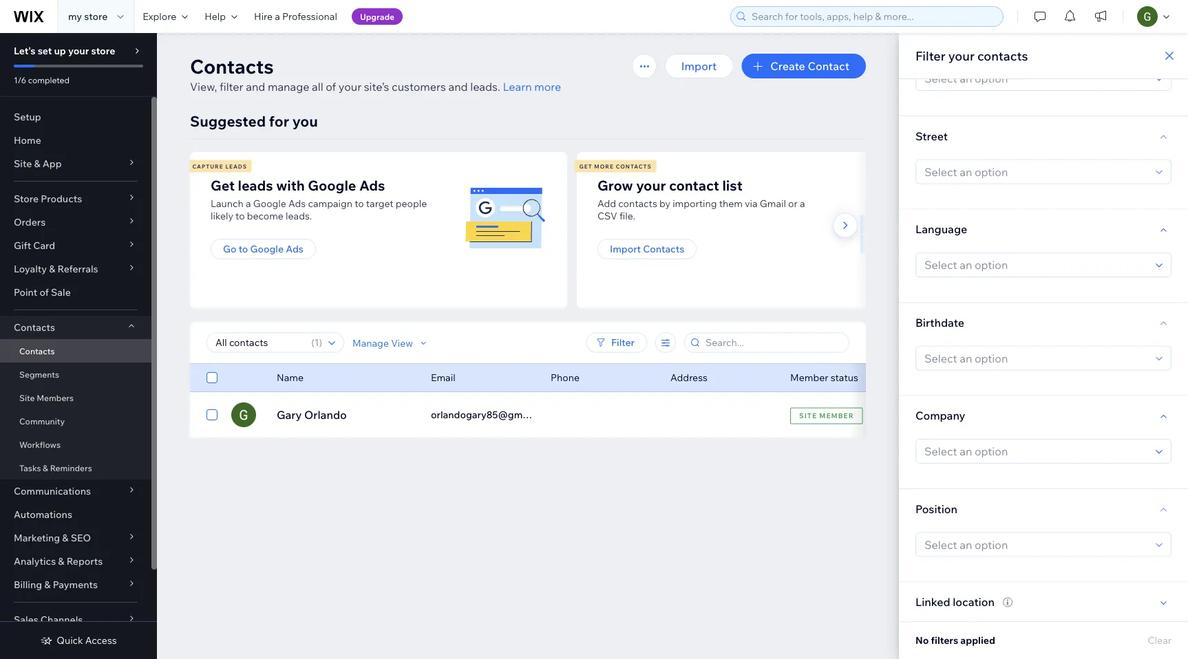 Task type: locate. For each thing, give the bounding box(es) containing it.
4 select an option field from the top
[[920, 347, 1152, 370]]

to inside button
[[239, 243, 248, 255]]

&
[[34, 158, 40, 170], [49, 263, 55, 275], [43, 463, 48, 473], [62, 532, 69, 544], [58, 555, 64, 568], [44, 579, 51, 591]]

manage view button
[[352, 337, 430, 349]]

& left the app on the left of the page
[[34, 158, 40, 170]]

1 vertical spatial member
[[819, 412, 854, 420]]

2 vertical spatial ads
[[286, 243, 303, 255]]

leads. left learn
[[470, 80, 500, 94]]

& right billing
[[44, 579, 51, 591]]

let's
[[14, 45, 35, 57]]

hire a professional
[[254, 10, 337, 22]]

leads. inside contacts view, filter and manage all of your site's customers and leads. learn more
[[470, 80, 500, 94]]

email
[[431, 372, 455, 384]]

ads up target
[[359, 177, 385, 194]]

no
[[915, 635, 929, 647]]

contacts
[[977, 48, 1028, 63], [618, 198, 657, 210]]

view right manage at the bottom
[[391, 337, 413, 349]]

gift card
[[14, 240, 55, 252]]

manage
[[352, 337, 389, 349]]

grow
[[597, 177, 633, 194]]

)
[[319, 337, 322, 349]]

1 and from the left
[[246, 80, 265, 94]]

list
[[188, 152, 960, 308]]

( 1 )
[[311, 337, 322, 349]]

site member
[[799, 412, 854, 420]]

a right or
[[800, 198, 805, 210]]

by
[[659, 198, 670, 210]]

create contact button
[[742, 54, 866, 78]]

0 vertical spatial import
[[681, 59, 717, 73]]

0 horizontal spatial contacts
[[618, 198, 657, 210]]

& right "loyalty" in the left top of the page
[[49, 263, 55, 275]]

0 vertical spatial store
[[84, 10, 108, 22]]

view inside popup button
[[391, 337, 413, 349]]

store down "my store"
[[91, 45, 115, 57]]

sales
[[14, 614, 38, 626]]

0 horizontal spatial leads.
[[286, 210, 312, 222]]

language
[[915, 222, 967, 236]]

filter button
[[586, 332, 647, 353]]

store inside sidebar element
[[91, 45, 115, 57]]

1 vertical spatial of
[[40, 286, 49, 298]]

& for analytics
[[58, 555, 64, 568]]

segments
[[19, 369, 59, 380]]

member down status
[[819, 412, 854, 420]]

site inside dropdown button
[[14, 158, 32, 170]]

company
[[915, 409, 965, 422]]

1/6 completed
[[14, 75, 70, 85]]

1 vertical spatial ads
[[288, 198, 306, 210]]

learn
[[503, 80, 532, 94]]

google up become
[[253, 198, 286, 210]]

0 vertical spatial ads
[[359, 177, 385, 194]]

of right all on the top of page
[[326, 80, 336, 94]]

target
[[366, 198, 393, 210]]

no filters applied
[[915, 635, 995, 647]]

store right my
[[84, 10, 108, 22]]

leads. down with
[[286, 210, 312, 222]]

contact
[[669, 177, 719, 194]]

sale
[[51, 286, 71, 298]]

contact
[[808, 59, 849, 73]]

suggested
[[190, 112, 266, 130]]

import inside list
[[610, 243, 641, 255]]

contacts inside button
[[643, 243, 684, 255]]

0 horizontal spatial a
[[246, 198, 251, 210]]

1 horizontal spatial contacts
[[977, 48, 1028, 63]]

site down 'member status'
[[799, 412, 817, 420]]

site down segments
[[19, 393, 35, 403]]

site
[[14, 158, 32, 170], [19, 393, 35, 403], [799, 412, 817, 420]]

1 horizontal spatial and
[[448, 80, 468, 94]]

store
[[84, 10, 108, 22], [91, 45, 115, 57]]

1 horizontal spatial import
[[681, 59, 717, 73]]

1 horizontal spatial leads.
[[470, 80, 500, 94]]

workflows
[[19, 440, 61, 450]]

your
[[68, 45, 89, 57], [948, 48, 975, 63], [339, 80, 361, 94], [636, 177, 666, 194]]

site members link
[[0, 386, 151, 410]]

community
[[19, 416, 65, 426]]

address
[[670, 372, 708, 384]]

tasks
[[19, 463, 41, 473]]

Select an option field
[[920, 67, 1152, 90], [920, 160, 1152, 183], [920, 253, 1152, 277], [920, 347, 1152, 370], [920, 440, 1152, 463], [920, 533, 1152, 557]]

0 vertical spatial view
[[391, 337, 413, 349]]

get more contacts
[[579, 163, 652, 170]]

site down home
[[14, 158, 32, 170]]

0 vertical spatial site
[[14, 158, 32, 170]]

contacts down point of sale in the top of the page
[[14, 321, 55, 333]]

channels
[[41, 614, 83, 626]]

become
[[247, 210, 284, 222]]

2 select an option field from the top
[[920, 160, 1152, 183]]

3 select an option field from the top
[[920, 253, 1152, 277]]

leads.
[[470, 80, 500, 94], [286, 210, 312, 222]]

manage
[[268, 80, 309, 94]]

select an option field for company
[[920, 440, 1152, 463]]

contacts view, filter and manage all of your site's customers and leads. learn more
[[190, 54, 561, 94]]

1 vertical spatial site
[[19, 393, 35, 403]]

google up the campaign
[[308, 177, 356, 194]]

1 vertical spatial google
[[253, 198, 286, 210]]

set
[[38, 45, 52, 57]]

and right 'customers'
[[448, 80, 468, 94]]

0 vertical spatial google
[[308, 177, 356, 194]]

you
[[292, 112, 318, 130]]

via
[[745, 198, 758, 210]]

manage view
[[352, 337, 413, 349]]

quick access button
[[40, 635, 117, 647]]

ads down with
[[288, 198, 306, 210]]

gift
[[14, 240, 31, 252]]

to left target
[[355, 198, 364, 210]]

a down "leads" in the top of the page
[[246, 198, 251, 210]]

2 vertical spatial google
[[250, 243, 284, 255]]

0 vertical spatial member
[[790, 372, 828, 384]]

0 horizontal spatial import
[[610, 243, 641, 255]]

site members
[[19, 393, 74, 403]]

google down become
[[250, 243, 284, 255]]

0 vertical spatial leads.
[[470, 80, 500, 94]]

all
[[312, 80, 323, 94]]

import contacts button
[[597, 239, 697, 260]]

member
[[790, 372, 828, 384], [819, 412, 854, 420]]

member left status
[[790, 372, 828, 384]]

1 horizontal spatial a
[[275, 10, 280, 22]]

view left site member
[[770, 408, 796, 422]]

0 horizontal spatial of
[[40, 286, 49, 298]]

& right tasks
[[43, 463, 48, 473]]

& for billing
[[44, 579, 51, 591]]

1 vertical spatial contacts
[[618, 198, 657, 210]]

import for import
[[681, 59, 717, 73]]

reports
[[67, 555, 103, 568]]

0 horizontal spatial view
[[391, 337, 413, 349]]

filters
[[931, 635, 958, 647]]

1 vertical spatial leads.
[[286, 210, 312, 222]]

1 vertical spatial filter
[[611, 337, 635, 349]]

& left seo
[[62, 532, 69, 544]]

view,
[[190, 80, 217, 94]]

and right "filter"
[[246, 80, 265, 94]]

1 vertical spatial store
[[91, 45, 115, 57]]

setup
[[14, 111, 41, 123]]

to down launch
[[235, 210, 245, 222]]

up
[[54, 45, 66, 57]]

street
[[915, 129, 948, 143]]

of left the sale
[[40, 286, 49, 298]]

0 horizontal spatial and
[[246, 80, 265, 94]]

& left reports
[[58, 555, 64, 568]]

2 vertical spatial to
[[239, 243, 248, 255]]

my store
[[68, 10, 108, 22]]

contacts up "filter"
[[190, 54, 274, 78]]

explore
[[143, 10, 176, 22]]

them
[[719, 198, 743, 210]]

select an option field for birthdate
[[920, 347, 1152, 370]]

position
[[915, 502, 958, 516]]

1 vertical spatial import
[[610, 243, 641, 255]]

None checkbox
[[207, 370, 218, 386], [207, 407, 218, 423], [207, 370, 218, 386], [207, 407, 218, 423]]

and
[[246, 80, 265, 94], [448, 80, 468, 94]]

capture
[[192, 163, 223, 170]]

0 vertical spatial filter
[[915, 48, 946, 63]]

site for site member
[[799, 412, 817, 420]]

filter inside filter button
[[611, 337, 635, 349]]

filter for filter
[[611, 337, 635, 349]]

more
[[534, 80, 561, 94]]

get leads with google ads launch a google ads campaign to target people likely to become leads.
[[211, 177, 427, 222]]

1 vertical spatial to
[[235, 210, 245, 222]]

& for tasks
[[43, 463, 48, 473]]

with
[[276, 177, 305, 194]]

contacts down by
[[643, 243, 684, 255]]

0 horizontal spatial filter
[[611, 337, 635, 349]]

1 horizontal spatial filter
[[915, 48, 946, 63]]

5 select an option field from the top
[[920, 440, 1152, 463]]

for
[[269, 112, 289, 130]]

select an option field for language
[[920, 253, 1152, 277]]

ads down get leads with google ads launch a google ads campaign to target people likely to become leads.
[[286, 243, 303, 255]]

contacts button
[[0, 316, 151, 339]]

likely
[[211, 210, 233, 222]]

orlando
[[304, 408, 347, 422]]

6 select an option field from the top
[[920, 533, 1152, 557]]

segments link
[[0, 363, 151, 386]]

a inside grow your contact list add contacts by importing them via gmail or a csv file.
[[800, 198, 805, 210]]

select an option field for position
[[920, 533, 1152, 557]]

a right "hire" on the left top
[[275, 10, 280, 22]]

1 horizontal spatial of
[[326, 80, 336, 94]]

analytics
[[14, 555, 56, 568]]

2 horizontal spatial a
[[800, 198, 805, 210]]

0 vertical spatial of
[[326, 80, 336, 94]]

2 vertical spatial site
[[799, 412, 817, 420]]

to right go
[[239, 243, 248, 255]]

go
[[223, 243, 236, 255]]

ads
[[359, 177, 385, 194], [288, 198, 306, 210], [286, 243, 303, 255]]

member status
[[790, 372, 858, 384]]

1 vertical spatial view
[[770, 408, 796, 422]]



Task type: vqa. For each thing, say whether or not it's contained in the screenshot.
the Home
yes



Task type: describe. For each thing, give the bounding box(es) containing it.
applied
[[960, 635, 995, 647]]

a inside get leads with google ads launch a google ads campaign to target people likely to become leads.
[[246, 198, 251, 210]]

launch
[[211, 198, 244, 210]]

orders
[[14, 216, 46, 228]]

contacts link
[[0, 339, 151, 363]]

upgrade
[[360, 11, 394, 22]]

tasks & reminders link
[[0, 456, 151, 480]]

select an option field for street
[[920, 160, 1152, 183]]

help button
[[196, 0, 246, 33]]

loyalty & referrals button
[[0, 257, 151, 281]]

2 and from the left
[[448, 80, 468, 94]]

products
[[41, 193, 82, 205]]

store products
[[14, 193, 82, 205]]

professional
[[282, 10, 337, 22]]

filter for filter your contacts
[[915, 48, 946, 63]]

site for site & app
[[14, 158, 32, 170]]

billing & payments
[[14, 579, 98, 591]]

contacts up segments
[[19, 346, 55, 356]]

upgrade button
[[352, 8, 403, 25]]

& for marketing
[[62, 532, 69, 544]]

go to google ads button
[[211, 239, 316, 260]]

gary orlando image
[[231, 403, 256, 427]]

of inside 'link'
[[40, 286, 49, 298]]

sales channels button
[[0, 608, 151, 632]]

site & app button
[[0, 152, 151, 176]]

store products button
[[0, 187, 151, 211]]

members
[[37, 393, 74, 403]]

card
[[33, 240, 55, 252]]

add
[[597, 198, 616, 210]]

0 vertical spatial contacts
[[977, 48, 1028, 63]]

customers
[[392, 80, 446, 94]]

marketing & seo
[[14, 532, 91, 544]]

contacts inside grow your contact list add contacts by importing them via gmail or a csv file.
[[618, 198, 657, 210]]

google inside the go to google ads button
[[250, 243, 284, 255]]

location
[[953, 595, 995, 609]]

linked
[[915, 595, 950, 609]]

get
[[211, 177, 235, 194]]

help
[[205, 10, 226, 22]]

quick
[[57, 635, 83, 647]]

& for site
[[34, 158, 40, 170]]

import for import contacts
[[610, 243, 641, 255]]

gary
[[277, 408, 302, 422]]

contacts
[[616, 163, 652, 170]]

loyalty
[[14, 263, 47, 275]]

payments
[[53, 579, 98, 591]]

sidebar element
[[0, 33, 157, 659]]

list
[[722, 177, 743, 194]]

app
[[43, 158, 62, 170]]

orlandogary85@gmail.com
[[431, 409, 555, 421]]

leads. inside get leads with google ads launch a google ads campaign to target people likely to become leads.
[[286, 210, 312, 222]]

go to google ads
[[223, 243, 303, 255]]

ads inside button
[[286, 243, 303, 255]]

create contact
[[770, 59, 849, 73]]

leads
[[225, 163, 247, 170]]

seo
[[71, 532, 91, 544]]

importing
[[673, 198, 717, 210]]

learn more button
[[503, 78, 561, 95]]

create
[[770, 59, 805, 73]]

Unsaved view field
[[211, 333, 307, 352]]

sales channels
[[14, 614, 83, 626]]

1/6
[[14, 75, 26, 85]]

& for loyalty
[[49, 263, 55, 275]]

of inside contacts view, filter and manage all of your site's customers and leads. learn more
[[326, 80, 336, 94]]

1 horizontal spatial view
[[770, 408, 796, 422]]

import contacts
[[610, 243, 684, 255]]

site's
[[364, 80, 389, 94]]

communications
[[14, 485, 91, 497]]

workflows link
[[0, 433, 151, 456]]

csv
[[597, 210, 617, 222]]

0 vertical spatial to
[[355, 198, 364, 210]]

leads
[[238, 177, 273, 194]]

quick access
[[57, 635, 117, 647]]

point of sale
[[14, 286, 71, 298]]

site for site members
[[19, 393, 35, 403]]

filter
[[220, 80, 243, 94]]

hire a professional link
[[246, 0, 345, 33]]

view link
[[754, 403, 812, 427]]

list containing get leads with google ads
[[188, 152, 960, 308]]

campaign
[[308, 198, 352, 210]]

analytics & reports button
[[0, 550, 151, 573]]

contacts inside dropdown button
[[14, 321, 55, 333]]

home link
[[0, 129, 151, 152]]

orders button
[[0, 211, 151, 234]]

Search... field
[[701, 333, 845, 352]]

birthdate
[[915, 315, 964, 329]]

communications button
[[0, 480, 151, 503]]

1 select an option field from the top
[[920, 67, 1152, 90]]

home
[[14, 134, 41, 146]]

my
[[68, 10, 82, 22]]

import button
[[665, 54, 733, 78]]

point
[[14, 286, 37, 298]]

reminders
[[50, 463, 92, 473]]

loyalty & referrals
[[14, 263, 98, 275]]

your inside contacts view, filter and manage all of your site's customers and leads. learn more
[[339, 80, 361, 94]]

completed
[[28, 75, 70, 85]]

your inside sidebar element
[[68, 45, 89, 57]]

linked location
[[915, 595, 995, 609]]

contacts inside contacts view, filter and manage all of your site's customers and leads. learn more
[[190, 54, 274, 78]]

status
[[831, 372, 858, 384]]

store
[[14, 193, 39, 205]]

Search for tools, apps, help & more... field
[[748, 7, 999, 26]]

your inside grow your contact list add contacts by importing them via gmail or a csv file.
[[636, 177, 666, 194]]

people
[[396, 198, 427, 210]]

capture leads
[[192, 163, 247, 170]]

more
[[594, 163, 614, 170]]

marketing
[[14, 532, 60, 544]]



